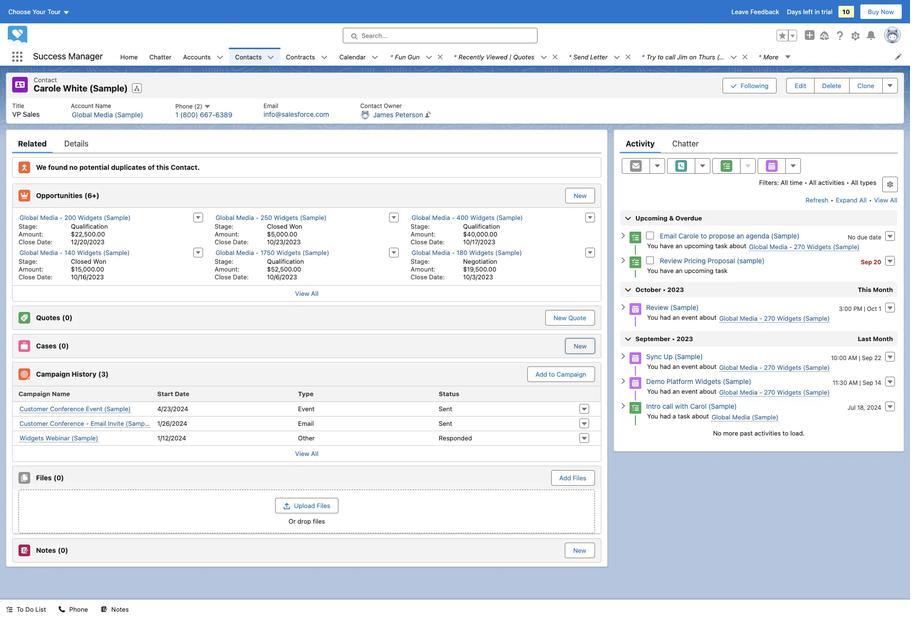Task type: describe. For each thing, give the bounding box(es) containing it.
date: for $19,500.00 close date:
[[429, 273, 445, 281]]

upload files
[[294, 502, 331, 510]]

sent for email
[[439, 420, 453, 428]]

no due date
[[848, 234, 882, 241]]

new inside button
[[554, 314, 567, 322]]

(3)
[[98, 370, 109, 379]]

upcoming
[[636, 214, 668, 222]]

* for * try to call jim on thurs (sample)
[[642, 53, 645, 61]]

(sample) inside you had a task about global media (sample)
[[752, 414, 779, 421]]

global inside global media - 1750 widgets (sample) link
[[216, 249, 235, 257]]

close for $15,000.00 close date:
[[19, 273, 35, 281]]

global inside you have an upcoming task about global media - 270 widgets (sample)
[[750, 243, 769, 251]]

close for $52,500.00 close date:
[[215, 273, 231, 281]]

(sample) inside list item
[[718, 53, 744, 61]]

drop
[[298, 518, 311, 526]]

global media - 1750 widgets (sample)
[[216, 249, 329, 257]]

all right time
[[810, 179, 817, 186]]

filters: all time • all activities • all types
[[760, 179, 877, 186]]

200
[[64, 214, 76, 222]]

2023 for september  •  2023
[[677, 335, 694, 343]]

james peterson
[[373, 110, 424, 119]]

action element
[[576, 387, 601, 402]]

activity link
[[626, 134, 655, 153]]

task inside you had a task about global media (sample)
[[678, 413, 691, 420]]

customer for customer conference event (sample)
[[19, 405, 48, 413]]

qualification amount: for $52,500.00
[[215, 258, 304, 273]]

* recently viewed | quotes
[[454, 53, 535, 61]]

propose
[[709, 232, 735, 240]]

3 list item from the left
[[563, 48, 636, 66]]

owner
[[384, 102, 402, 109]]

carole white (sample)
[[34, 83, 128, 94]]

sent for event
[[439, 405, 453, 413]]

• up sync up (sample)
[[673, 335, 676, 343]]

upcoming for you have an upcoming task
[[685, 267, 714, 275]]

all inside campaign history 'element'
[[311, 450, 319, 458]]

won for $15,000.00
[[93, 258, 106, 265]]

2 vertical spatial view all link
[[13, 446, 601, 462]]

email for email info@salesforce.com
[[264, 102, 279, 109]]

sep for demo platform widgets (sample)
[[863, 379, 874, 387]]

sync up (sample)
[[647, 353, 704, 361]]

$19,500.00 close date:
[[411, 265, 497, 281]]

have for you have an upcoming task about global media - 270 widgets (sample)
[[660, 242, 674, 250]]

about for (sample)
[[700, 314, 717, 321]]

1 vertical spatial call
[[663, 402, 674, 411]]

to do list
[[17, 606, 46, 614]]

1 vertical spatial carole
[[679, 232, 699, 240]]

contact for contact owner
[[361, 102, 382, 109]]

this month
[[859, 286, 894, 294]]

10/3/2023
[[463, 273, 494, 281]]

closed for 250
[[267, 222, 288, 230]]

review (sample) link
[[647, 303, 699, 312]]

review for review pricing proposal (sample)
[[660, 257, 683, 265]]

* for * more
[[759, 53, 762, 61]]

account
[[71, 102, 94, 109]]

event image for sync
[[630, 353, 642, 364]]

- inside you have an upcoming task about global media - 270 widgets (sample)
[[790, 243, 793, 251]]

• right time
[[805, 179, 808, 186]]

call inside list item
[[666, 53, 676, 61]]

new quote
[[554, 314, 587, 322]]

gun
[[408, 53, 420, 61]]

* for * send letter
[[569, 53, 572, 61]]

media inside you had a task about global media (sample)
[[733, 414, 751, 421]]

* for * recently viewed | quotes
[[454, 53, 457, 61]]

0 horizontal spatial carole
[[34, 83, 61, 94]]

about inside you have an upcoming task about global media - 270 widgets (sample)
[[730, 242, 747, 250]]

widgets webinar (sample) link
[[19, 434, 98, 443]]

an for 3:00 pm | oct 1
[[673, 314, 680, 321]]

tab list for files element
[[12, 134, 602, 153]]

text default image inside accounts list item
[[217, 54, 224, 61]]

intro
[[647, 402, 661, 411]]

2 new button from the top
[[566, 338, 596, 354]]

types
[[861, 179, 877, 186]]

amount: inside the global media - 140 widgets (sample) element
[[19, 265, 43, 273]]

global inside the global media - 200 widgets (sample) link
[[19, 214, 38, 222]]

found
[[48, 163, 68, 171]]

10/16/2023
[[71, 273, 104, 281]]

global media - 140 widgets (sample) link
[[19, 249, 130, 257]]

buy
[[869, 8, 880, 16]]

have for you have an upcoming task
[[660, 267, 674, 275]]

start date element
[[154, 387, 294, 402]]

filters:
[[760, 179, 780, 186]]

(sample) inside "account name global media (sample)"
[[115, 110, 143, 119]]

refresh • expand all • view all
[[806, 196, 898, 204]]

* for * fun gun
[[390, 53, 393, 61]]

list for "home" link
[[6, 98, 904, 124]]

you for jul
[[648, 413, 659, 420]]

$5,000.00
[[267, 230, 298, 238]]

0 horizontal spatial activities
[[755, 430, 782, 437]]

qualification for 400
[[463, 222, 500, 230]]

11:30 am | sep 14
[[833, 379, 882, 387]]

| inside list item
[[510, 53, 512, 61]]

jul
[[848, 404, 856, 412]]

all right expand all button
[[891, 196, 898, 204]]

phone (2)
[[175, 103, 204, 110]]

an up you have an upcoming task about global media - 270 widgets (sample)
[[737, 232, 745, 240]]

do
[[25, 606, 34, 614]]

media inside global media - 1750 widgets (sample) link
[[236, 249, 254, 257]]

global media - 270 widgets (sample) link for sync up (sample)
[[720, 364, 831, 372]]

qualification amount: for $40,000.00
[[411, 222, 500, 238]]

view all for the middle view all link
[[295, 290, 319, 298]]

$5,000.00 close date:
[[215, 230, 298, 246]]

files (0)
[[36, 474, 64, 482]]

amount: inside global media - 250 widgets (sample) element
[[215, 230, 240, 238]]

had for sync
[[660, 363, 671, 371]]

you have an upcoming task about global media - 270 widgets (sample)
[[648, 242, 860, 251]]

to inside list item
[[658, 53, 664, 61]]

1750
[[261, 249, 275, 257]]

name for campaign name
[[52, 390, 70, 398]]

text default image inside contacts list item
[[268, 54, 275, 61]]

global media - 270 widgets (sample) link for review (sample)
[[720, 315, 831, 323]]

add for (3)
[[536, 371, 548, 378]]

quotes (0)
[[36, 314, 73, 322]]

event for (sample)
[[682, 314, 698, 321]]

notes element
[[12, 539, 602, 563]]

title
[[12, 102, 24, 109]]

global media - 140 widgets (sample) element
[[13, 247, 209, 282]]

media inside global media - 250 widgets (sample) link
[[236, 214, 254, 222]]

task image for you had a task about
[[630, 402, 642, 414]]

- inside campaign history 'element'
[[86, 420, 89, 428]]

stage: for global media - 250 widgets (sample)
[[215, 222, 234, 230]]

vp
[[12, 110, 21, 118]]

0 vertical spatial activities
[[819, 179, 845, 186]]

stage: for global media - 180 widgets (sample)
[[411, 258, 430, 265]]

global media - 250 widgets (sample) element
[[209, 212, 405, 247]]

potential
[[79, 163, 109, 171]]

media inside global media - 140 widgets (sample) link
[[40, 249, 58, 257]]

media inside "account name global media (sample)"
[[94, 110, 113, 119]]

october
[[636, 286, 662, 294]]

home
[[120, 53, 138, 61]]

(800)
[[180, 111, 198, 119]]

details
[[64, 139, 89, 148]]

add to campaign button
[[528, 367, 595, 382]]

you had an event about global media - 270 widgets (sample) for widgets
[[648, 388, 831, 396]]

customer conference event (sample) link
[[19, 405, 131, 414]]

more
[[724, 430, 739, 437]]

2 list item from the left
[[448, 48, 563, 66]]

no
[[69, 163, 78, 171]]

month for last month
[[874, 335, 894, 343]]

0 vertical spatial sep
[[862, 259, 873, 266]]

carol
[[691, 402, 707, 411]]

global media - 180 widgets (sample) element
[[405, 247, 601, 282]]

closed won amount: for $15,000.00
[[19, 258, 106, 273]]

date: for $40,000.00 close date:
[[429, 238, 445, 246]]

webinar
[[46, 434, 70, 442]]

• right the october
[[663, 286, 666, 294]]

text default image inside contracts list item
[[321, 54, 328, 61]]

days left in trial
[[788, 8, 833, 16]]

amount: for global media - 1750 widgets (sample)
[[215, 265, 240, 273]]

opportunities image
[[19, 190, 30, 202]]

10:00
[[832, 355, 847, 362]]

or drop files
[[289, 518, 325, 526]]

accounts list item
[[177, 48, 229, 66]]

opportunities
[[36, 191, 83, 200]]

notes (0)
[[36, 547, 68, 555]]

widgets inside you have an upcoming task about global media - 270 widgets (sample)
[[808, 243, 832, 251]]

closed for 140
[[71, 258, 91, 265]]

1 vertical spatial view all link
[[13, 285, 601, 301]]

media inside global media - 180 widgets (sample) link
[[433, 249, 451, 257]]

event image for review
[[630, 303, 642, 315]]

leave feedback link
[[732, 8, 780, 16]]

calendar link
[[334, 48, 372, 66]]

type
[[298, 390, 314, 398]]

recently
[[459, 53, 485, 61]]

quotes inside list item
[[514, 53, 535, 61]]

date: for $22,500.00 close date:
[[37, 238, 53, 246]]

campaign for campaign name
[[19, 390, 50, 398]]

0 vertical spatial view all link
[[874, 192, 899, 208]]

event inside customer conference event (sample) link
[[86, 405, 102, 413]]

files for upload files
[[317, 502, 331, 510]]

• left expand
[[831, 196, 834, 204]]

an for 11:30 am | sep 14
[[673, 388, 680, 395]]

demo platform widgets (sample) link
[[647, 377, 752, 386]]

date: for $52,500.00 close date:
[[233, 273, 249, 281]]

campaign inside button
[[557, 371, 587, 378]]

10
[[843, 8, 851, 16]]

send
[[574, 53, 589, 61]]

$15,000.00 close date:
[[19, 265, 104, 281]]

review (sample)
[[647, 303, 699, 312]]

global inside "account name global media (sample)"
[[72, 110, 92, 119]]

duplicates
[[111, 163, 146, 171]]

1 horizontal spatial event
[[298, 405, 315, 413]]

stage: for global media - 200 widgets (sample)
[[19, 222, 37, 230]]

list for leave feedback link
[[115, 48, 911, 66]]

platform
[[667, 377, 694, 386]]

new inside notes element
[[574, 547, 587, 555]]

an up "october  •  2023"
[[676, 267, 683, 275]]

view all for the bottommost view all link
[[295, 450, 319, 458]]

about inside you had a task about global media (sample)
[[693, 413, 710, 420]]

other
[[298, 435, 315, 443]]

quote
[[569, 314, 587, 322]]

text default image inside phone (2) popup button
[[204, 103, 211, 110]]

load.
[[791, 430, 805, 437]]

had for demo
[[660, 388, 671, 395]]

title vp sales
[[12, 102, 40, 118]]

1 vertical spatial 1
[[879, 305, 882, 313]]

close for $19,500.00 close date:
[[411, 273, 428, 281]]

no for no more past activities to load.
[[714, 430, 722, 437]]

tab list for no more past activities to load. status
[[620, 134, 899, 153]]

more
[[764, 53, 779, 61]]

contact image
[[12, 77, 28, 93]]

text default image inside notes button
[[101, 607, 108, 614]]

pm
[[854, 305, 863, 313]]

about for platform
[[700, 388, 717, 395]]

notes for notes
[[111, 606, 129, 614]]

chatter link for the 'activity' link
[[673, 134, 699, 153]]

| for demo platform widgets (sample)
[[860, 379, 862, 387]]

all down the global media - 1750 widgets (sample) element
[[311, 290, 319, 298]]

global media - 1750 widgets (sample) element
[[209, 247, 405, 282]]

contacts link
[[229, 48, 268, 66]]

thurs
[[699, 53, 716, 61]]

an for 10:00 am | sep 22
[[673, 363, 680, 371]]

global inside you had a task about global media (sample)
[[712, 414, 731, 421]]

conference for event
[[50, 405, 84, 413]]

22
[[875, 355, 882, 362]]

chatter inside list
[[150, 53, 172, 61]]



Task type: locate. For each thing, give the bounding box(es) containing it.
no more past activities to load. status
[[620, 430, 899, 437]]

1 horizontal spatial phone
[[175, 103, 193, 110]]

tab list up filters:
[[620, 134, 899, 153]]

2023 for october  •  2023
[[668, 286, 685, 294]]

1 vertical spatial closed won amount:
[[19, 258, 106, 273]]

| for sync up (sample)
[[860, 355, 861, 362]]

list item
[[385, 48, 448, 66], [448, 48, 563, 66], [563, 48, 636, 66], [636, 48, 753, 66]]

files
[[36, 474, 52, 482], [573, 474, 587, 482], [317, 502, 331, 510]]

campaign name
[[19, 390, 70, 398]]

view all link down the global media - 1750 widgets (sample) element
[[13, 285, 601, 301]]

stage: down opportunities image
[[19, 222, 37, 230]]

chatter link for "home" link
[[144, 48, 177, 66]]

0 horizontal spatial chatter
[[150, 53, 172, 61]]

had inside you had a task about global media (sample)
[[660, 413, 671, 420]]

amount: inside negotiation amount:
[[411, 265, 436, 273]]

global inside global media - 180 widgets (sample) link
[[412, 249, 431, 257]]

0 vertical spatial task
[[716, 242, 728, 250]]

0 vertical spatial you had an event about global media - 270 widgets (sample)
[[648, 314, 831, 322]]

stage: for global media - 1750 widgets (sample)
[[215, 258, 234, 265]]

email carole to propose an agenda (sample)
[[660, 232, 800, 240]]

won for $5,000.00
[[289, 222, 303, 230]]

james
[[373, 110, 394, 119]]

stage: down $22,500.00 close date:
[[19, 258, 37, 265]]

date: inside $5,000.00 close date:
[[233, 238, 249, 246]]

email up info@salesforce.com 'link' on the top of page
[[264, 102, 279, 109]]

0 horizontal spatial contact
[[34, 76, 57, 84]]

qualification for 1750
[[267, 258, 304, 265]]

am right 11:30
[[849, 379, 859, 387]]

you down the intro
[[648, 413, 659, 420]]

proposal
[[708, 257, 736, 265]]

review
[[660, 257, 683, 265], [647, 303, 669, 312]]

2 * from the left
[[454, 53, 457, 61]]

email for email
[[298, 420, 314, 428]]

event for platform
[[682, 388, 698, 395]]

left
[[804, 8, 814, 16]]

250
[[261, 214, 272, 222]]

270 for sync up (sample)
[[765, 364, 776, 372]]

cases
[[36, 342, 57, 350]]

0 horizontal spatial name
[[52, 390, 70, 398]]

no
[[848, 234, 856, 241], [714, 430, 722, 437]]

task image
[[630, 232, 642, 244]]

group
[[777, 30, 798, 41]]

sep for sync up (sample)
[[863, 355, 873, 362]]

customer up the webinar
[[19, 420, 48, 428]]

2 horizontal spatial files
[[573, 474, 587, 482]]

had down the demo
[[660, 388, 671, 395]]

upcoming & overdue
[[636, 214, 703, 222]]

date: inside $15,000.00 close date:
[[37, 273, 53, 281]]

list containing home
[[115, 48, 911, 66]]

event image
[[630, 303, 642, 315], [630, 353, 642, 364]]

sep
[[862, 259, 873, 266], [863, 355, 873, 362], [863, 379, 874, 387]]

add to campaign
[[536, 371, 587, 378]]

call left jim
[[666, 53, 676, 61]]

global media - 400 widgets (sample) element
[[405, 212, 601, 247]]

global media (sample) link up past on the bottom right
[[712, 414, 779, 422]]

jul 18, 2024
[[848, 404, 882, 412]]

you right task icon
[[648, 242, 659, 250]]

status element
[[435, 387, 576, 402]]

2 vertical spatial view
[[295, 450, 310, 458]]

4 had from the top
[[660, 413, 671, 420]]

expand all button
[[836, 192, 868, 208]]

2 event image from the top
[[630, 353, 642, 364]]

media inside you have an upcoming task about global media - 270 widgets (sample)
[[770, 243, 788, 251]]

you
[[648, 242, 659, 250], [648, 267, 659, 275], [648, 314, 659, 321], [648, 363, 659, 371], [648, 388, 659, 395], [648, 413, 659, 420]]

view all link down types
[[874, 192, 899, 208]]

qualification up 10/17/2023
[[463, 222, 500, 230]]

date: for $5,000.00 close date:
[[233, 238, 249, 246]]

amount: inside 'global media - 400 widgets (sample)' element
[[411, 230, 436, 238]]

0 vertical spatial contact
[[34, 76, 57, 84]]

close inside $5,000.00 close date:
[[215, 238, 231, 246]]

all left time
[[781, 179, 789, 186]]

5 * from the left
[[759, 53, 762, 61]]

(0) for quotes (0)
[[62, 314, 73, 322]]

1 horizontal spatial 1
[[879, 305, 882, 313]]

had down up on the right of page
[[660, 363, 671, 371]]

task down proposal
[[716, 267, 728, 275]]

files element
[[12, 466, 602, 535]]

1 event from the top
[[682, 314, 698, 321]]

180
[[457, 249, 468, 257]]

global media (sample) link down account
[[72, 110, 143, 119]]

0 horizontal spatial closed
[[71, 258, 91, 265]]

10/23/2023
[[267, 238, 301, 246]]

to
[[658, 53, 664, 61], [701, 232, 708, 240], [549, 371, 555, 378], [783, 430, 789, 437]]

all right expand
[[860, 196, 867, 204]]

| left 22
[[860, 355, 861, 362]]

name inside campaign name element
[[52, 390, 70, 398]]

2 vertical spatial new button
[[566, 544, 595, 558]]

sent down status
[[439, 405, 453, 413]]

view down 10/6/2023
[[295, 290, 310, 298]]

global inside "global media - 400 widgets (sample)" link
[[412, 214, 431, 222]]

sent up responded
[[439, 420, 453, 428]]

upload
[[294, 502, 315, 510]]

1 vertical spatial notes
[[111, 606, 129, 614]]

0 horizontal spatial qualification amount:
[[19, 222, 108, 238]]

closed inside global media - 250 widgets (sample) element
[[267, 222, 288, 230]]

4 you from the top
[[648, 363, 659, 371]]

new button for opportunities (6+)
[[566, 188, 596, 203]]

1 task image from the top
[[630, 257, 642, 268]]

stage: inside the global media - 140 widgets (sample) element
[[19, 258, 37, 265]]

1 vertical spatial chatter link
[[673, 134, 699, 153]]

1 vertical spatial phone
[[69, 606, 88, 614]]

1 customer from the top
[[19, 405, 48, 413]]

sep left 22
[[863, 355, 873, 362]]

won up 10/23/2023
[[289, 222, 303, 230]]

0 vertical spatial no
[[848, 234, 856, 241]]

date: inside $22,500.00 close date:
[[37, 238, 53, 246]]

qualification amount: for $22,500.00
[[19, 222, 108, 238]]

2 tab list from the left
[[620, 134, 899, 153]]

0 horizontal spatial notes
[[36, 547, 56, 555]]

quotes right viewed
[[514, 53, 535, 61]]

files for add files
[[573, 474, 587, 482]]

am right '10:00'
[[849, 355, 858, 362]]

1 horizontal spatial tab list
[[620, 134, 899, 153]]

name for account name global media (sample)
[[95, 102, 111, 109]]

global media - 1750 widgets (sample) link
[[216, 249, 329, 257]]

1 horizontal spatial quotes
[[514, 53, 535, 61]]

event for up
[[682, 363, 698, 371]]

• down types
[[870, 196, 873, 204]]

2 horizontal spatial qualification
[[463, 222, 500, 230]]

view all link down "other" at the bottom left
[[13, 446, 601, 462]]

1 vertical spatial chatter
[[673, 139, 699, 148]]

date: down global media - 140 widgets (sample) link
[[37, 273, 53, 281]]

chatter link right home
[[144, 48, 177, 66]]

(0) for notes (0)
[[58, 547, 68, 555]]

amount: for global media - 200 widgets (sample)
[[19, 230, 43, 238]]

11:30
[[833, 379, 848, 387]]

media inside "global media - 400 widgets (sample)" link
[[433, 214, 451, 222]]

close inside $40,000.00 close date:
[[411, 238, 428, 246]]

2 sent from the top
[[439, 420, 453, 428]]

chatter
[[150, 53, 172, 61], [673, 139, 699, 148]]

conference down customer conference event (sample) link
[[50, 420, 84, 428]]

1 month from the top
[[874, 286, 894, 294]]

0 vertical spatial global media (sample) link
[[72, 110, 143, 119]]

upcoming inside you have an upcoming task about global media - 270 widgets (sample)
[[685, 242, 714, 250]]

event down the demo platform widgets (sample)
[[682, 388, 698, 395]]

qualification down global media - 1750 widgets (sample) link
[[267, 258, 304, 265]]

closed won amount: inside global media - 250 widgets (sample) element
[[215, 222, 303, 238]]

had down review (sample) link
[[660, 314, 671, 321]]

1 upcoming from the top
[[685, 242, 714, 250]]

date: down global media - 180 widgets (sample) link
[[429, 273, 445, 281]]

1 have from the top
[[660, 242, 674, 250]]

2 you from the top
[[648, 267, 659, 275]]

(sample) inside you have an upcoming task about global media - 270 widgets (sample)
[[834, 243, 860, 251]]

* try to call jim on thurs (sample)
[[642, 53, 744, 61]]

stage: inside global media - 180 widgets (sample) element
[[411, 258, 430, 265]]

0 vertical spatial event image
[[630, 303, 642, 315]]

(0) for cases (0)
[[59, 342, 69, 350]]

0 vertical spatial 1
[[175, 111, 179, 119]]

(2)
[[194, 103, 202, 110]]

campaign history (3)
[[36, 370, 109, 379]]

1/26/2024
[[157, 420, 187, 428]]

customer inside customer conference - email invite (sample) link
[[19, 420, 48, 428]]

10/17/2023
[[463, 238, 496, 246]]

text default image inside phone button
[[59, 607, 65, 614]]

stage: for global media - 140 widgets (sample)
[[19, 258, 37, 265]]

0 vertical spatial call
[[666, 53, 676, 61]]

view inside campaign history 'element'
[[295, 450, 310, 458]]

quotes right quotes icon
[[36, 314, 60, 322]]

1 conference from the top
[[50, 405, 84, 413]]

1 vertical spatial add
[[560, 474, 572, 482]]

1 vertical spatial closed
[[71, 258, 91, 265]]

event down review (sample) link
[[682, 314, 698, 321]]

notes inside notes element
[[36, 547, 56, 555]]

about for up
[[700, 363, 717, 371]]

2023 up review (sample) link
[[668, 286, 685, 294]]

global media - 270 widgets (sample) link for demo platform widgets (sample)
[[720, 389, 831, 397]]

1 vertical spatial you had an event about global media - 270 widgets (sample)
[[648, 363, 831, 372]]

1 vertical spatial won
[[93, 258, 106, 265]]

email up "other" at the bottom left
[[298, 420, 314, 428]]

1 vertical spatial conference
[[50, 420, 84, 428]]

date: inside $40,000.00 close date:
[[429, 238, 445, 246]]

add
[[536, 371, 548, 378], [560, 474, 572, 482]]

0 horizontal spatial files
[[36, 474, 52, 482]]

2 vertical spatial sep
[[863, 379, 874, 387]]

you for 10:00
[[648, 363, 659, 371]]

no for no due date
[[848, 234, 856, 241]]

0 vertical spatial phone
[[175, 103, 193, 110]]

tab list down info@salesforce.com
[[12, 134, 602, 153]]

an up you have an upcoming task
[[676, 242, 683, 250]]

$40,000.00
[[463, 230, 498, 238]]

amount: inside the global media - 1750 widgets (sample) element
[[215, 265, 240, 273]]

0 horizontal spatial event
[[86, 405, 102, 413]]

campaign name element
[[13, 387, 154, 402]]

phone (2) button
[[175, 103, 211, 110]]

(0) inside notes element
[[58, 547, 68, 555]]

tab list containing related
[[12, 134, 602, 153]]

3 you had an event about global media - 270 widgets (sample) from the top
[[648, 388, 831, 396]]

0 vertical spatial name
[[95, 102, 111, 109]]

name inside "account name global media (sample)"
[[95, 102, 111, 109]]

tab list containing activity
[[620, 134, 899, 153]]

1 vertical spatial quotes
[[36, 314, 60, 322]]

3 event from the top
[[682, 388, 698, 395]]

1 horizontal spatial notes
[[111, 606, 129, 614]]

1 horizontal spatial closed
[[267, 222, 288, 230]]

edit
[[796, 82, 807, 90]]

new
[[574, 192, 587, 200], [554, 314, 567, 322], [574, 342, 587, 350], [574, 547, 587, 555]]

qualification inside the global media - 1750 widgets (sample) element
[[267, 258, 304, 265]]

1 new button from the top
[[566, 188, 596, 203]]

add for (0)
[[560, 474, 572, 482]]

search... button
[[343, 28, 538, 43]]

qualification amount:
[[19, 222, 108, 238], [411, 222, 500, 238], [215, 258, 304, 273]]

3 new button from the top
[[566, 544, 595, 558]]

you for 11:30
[[648, 388, 659, 395]]

1 horizontal spatial files
[[317, 502, 331, 510]]

on
[[690, 53, 697, 61]]

task image down task icon
[[630, 257, 642, 268]]

event image left sync
[[630, 353, 642, 364]]

* left "more"
[[759, 53, 762, 61]]

phone
[[175, 103, 193, 110], [69, 606, 88, 614]]

qualification amount: down 1750
[[215, 258, 304, 273]]

conference down campaign name element
[[50, 405, 84, 413]]

0 horizontal spatial no
[[714, 430, 722, 437]]

2023
[[668, 286, 685, 294], [677, 335, 694, 343]]

of
[[148, 163, 155, 171]]

september  •  2023
[[636, 335, 694, 343]]

email down "upcoming & overdue"
[[660, 232, 677, 240]]

* send letter
[[569, 53, 608, 61]]

0 vertical spatial new button
[[566, 188, 596, 203]]

3 you from the top
[[648, 314, 659, 321]]

1 vertical spatial new button
[[566, 338, 596, 354]]

campaign for campaign history (3)
[[36, 370, 70, 379]]

1 you had an event about global media - 270 widgets (sample) from the top
[[648, 314, 831, 322]]

feedback
[[751, 8, 780, 16]]

phone for phone
[[69, 606, 88, 614]]

amount: down $22,500.00 close date:
[[19, 265, 43, 273]]

date: inside $52,500.00 close date:
[[233, 273, 249, 281]]

quotes image
[[19, 312, 30, 324]]

intro call with carol (sample)
[[647, 402, 738, 411]]

$40,000.00 close date:
[[411, 230, 498, 246]]

an
[[737, 232, 745, 240], [676, 242, 683, 250], [676, 267, 683, 275], [673, 314, 680, 321], [673, 363, 680, 371], [673, 388, 680, 395]]

1 vertical spatial customer
[[19, 420, 48, 428]]

qualification inside global media - 200 widgets (sample) element
[[71, 222, 108, 230]]

your
[[32, 8, 46, 16]]

notes inside notes button
[[111, 606, 129, 614]]

have inside you have an upcoming task about global media - 270 widgets (sample)
[[660, 242, 674, 250]]

you for 3:00
[[648, 314, 659, 321]]

upcoming
[[685, 242, 714, 250], [685, 267, 714, 275]]

1 vertical spatial task image
[[630, 402, 642, 414]]

customer
[[19, 405, 48, 413], [19, 420, 48, 428]]

sync
[[647, 353, 662, 361]]

close for $5,000.00 close date:
[[215, 238, 231, 246]]

0 vertical spatial month
[[874, 286, 894, 294]]

1 vertical spatial am
[[849, 379, 859, 387]]

won inside global media - 250 widgets (sample) element
[[289, 222, 303, 230]]

close inside $22,500.00 close date:
[[19, 238, 35, 246]]

phone inside button
[[69, 606, 88, 614]]

email left invite
[[91, 420, 106, 428]]

2 horizontal spatial qualification amount:
[[411, 222, 500, 238]]

conference inside customer conference - email invite (sample) link
[[50, 420, 84, 428]]

customer conference - email invite (sample)
[[19, 420, 152, 428]]

4 * from the left
[[642, 53, 645, 61]]

conference for -
[[50, 420, 84, 428]]

add inside campaign history 'element'
[[536, 371, 548, 378]]

task for you have an upcoming task
[[716, 267, 728, 275]]

media
[[94, 110, 113, 119], [40, 214, 58, 222], [236, 214, 254, 222], [433, 214, 451, 222], [770, 243, 788, 251], [40, 249, 58, 257], [236, 249, 254, 257], [433, 249, 451, 257], [740, 315, 758, 322], [740, 364, 758, 372], [740, 389, 758, 396], [733, 414, 751, 421]]

won inside the global media - 140 widgets (sample) element
[[93, 258, 106, 265]]

1 horizontal spatial qualification
[[267, 258, 304, 265]]

1 you from the top
[[648, 242, 659, 250]]

cases image
[[19, 340, 30, 352]]

event up demo platform widgets (sample) link
[[682, 363, 698, 371]]

qualification amount: down 400
[[411, 222, 500, 238]]

task right a
[[678, 413, 691, 420]]

* left recently at the top right
[[454, 53, 457, 61]]

1 event image from the top
[[630, 303, 642, 315]]

close for $22,500.00 close date:
[[19, 238, 35, 246]]

contracts
[[286, 53, 315, 61]]

view for the bottommost view all link
[[295, 450, 310, 458]]

closed won amount: inside the global media - 140 widgets (sample) element
[[19, 258, 106, 273]]

0 vertical spatial task image
[[630, 257, 642, 268]]

qualification amount: inside the global media - 1750 widgets (sample) element
[[215, 258, 304, 273]]

won up 10/16/2023
[[93, 258, 106, 265]]

phone left notes button
[[69, 606, 88, 614]]

am for demo platform widgets (sample)
[[849, 379, 859, 387]]

global media (sample) link
[[72, 110, 143, 119], [712, 414, 779, 422]]

qualification for 200
[[71, 222, 108, 230]]

email inside customer conference - email invite (sample) link
[[91, 420, 106, 428]]

2023 up sync up (sample)
[[677, 335, 694, 343]]

sep left 20 on the right
[[862, 259, 873, 266]]

contracts list item
[[280, 48, 334, 66]]

(0) inside files element
[[54, 474, 64, 482]]

• up expand
[[847, 179, 850, 186]]

amount: down $5,000.00 close date:
[[215, 265, 240, 273]]

carole right contact icon
[[34, 83, 61, 94]]

0 horizontal spatial won
[[93, 258, 106, 265]]

view down "other" at the bottom left
[[295, 450, 310, 458]]

2 vertical spatial task
[[678, 413, 691, 420]]

1 sent from the top
[[439, 405, 453, 413]]

stage: down global media - 250 widgets (sample) link
[[215, 222, 234, 230]]

quotes inside the related tab panel
[[36, 314, 60, 322]]

1 vertical spatial have
[[660, 267, 674, 275]]

0 vertical spatial review
[[660, 257, 683, 265]]

view
[[875, 196, 889, 204], [295, 290, 310, 298], [295, 450, 310, 458]]

qualification amount: inside global media - 200 widgets (sample) element
[[19, 222, 108, 238]]

an down sync up (sample) link
[[673, 363, 680, 371]]

overdue
[[676, 214, 703, 222]]

you up the october
[[648, 267, 659, 275]]

2 event from the top
[[682, 363, 698, 371]]

3:00 pm | oct 1
[[840, 305, 882, 313]]

0 vertical spatial closed
[[267, 222, 288, 230]]

view all down the global media - 1750 widgets (sample) element
[[295, 290, 319, 298]]

related tab panel
[[12, 153, 602, 563]]

2 upcoming from the top
[[685, 267, 714, 275]]

0 horizontal spatial qualification
[[71, 222, 108, 230]]

you had an event about global media - 270 widgets (sample)
[[648, 314, 831, 322], [648, 363, 831, 372], [648, 388, 831, 396]]

| for review (sample)
[[865, 305, 866, 313]]

6389
[[216, 111, 233, 119]]

* left fun
[[390, 53, 393, 61]]

no left more at the bottom of page
[[714, 430, 722, 437]]

files inside the add files button
[[573, 474, 587, 482]]

1 tab list from the left
[[12, 134, 602, 153]]

task image for you have an upcoming task
[[630, 257, 642, 268]]

close inside $52,500.00 close date:
[[215, 273, 231, 281]]

1 vertical spatial event
[[682, 363, 698, 371]]

email inside email info@salesforce.com
[[264, 102, 279, 109]]

closed won amount: for $5,000.00
[[215, 222, 303, 238]]

0 vertical spatial closed won amount:
[[215, 222, 303, 238]]

0 vertical spatial quotes
[[514, 53, 535, 61]]

1 vertical spatial sent
[[439, 420, 453, 428]]

2 task image from the top
[[630, 402, 642, 414]]

date: down global media - 1750 widgets (sample) link
[[233, 273, 249, 281]]

2 customer from the top
[[19, 420, 48, 428]]

task image
[[630, 257, 642, 268], [630, 402, 642, 414]]

invite
[[108, 420, 124, 428]]

1 vertical spatial month
[[874, 335, 894, 343]]

text default image
[[437, 54, 444, 60], [552, 54, 559, 60], [785, 54, 792, 60], [268, 54, 275, 61], [321, 54, 328, 61], [426, 54, 433, 61], [541, 54, 548, 61], [614, 54, 621, 61], [731, 54, 738, 61], [204, 103, 211, 110], [620, 304, 627, 311], [620, 378, 627, 385], [6, 607, 13, 614], [101, 607, 108, 614]]

1 horizontal spatial qualification amount:
[[215, 258, 304, 273]]

global media (sample) link for about
[[712, 414, 779, 422]]

upcoming up pricing
[[685, 242, 714, 250]]

review for review (sample)
[[647, 303, 669, 312]]

0 vertical spatial notes
[[36, 547, 56, 555]]

1 inside list
[[175, 111, 179, 119]]

1 * from the left
[[390, 53, 393, 61]]

phone for phone (2)
[[175, 103, 193, 110]]

phone button
[[53, 600, 94, 620]]

0 vertical spatial won
[[289, 222, 303, 230]]

2 vertical spatial you had an event about global media - 270 widgets (sample)
[[648, 388, 831, 396]]

customer for customer conference - email invite (sample)
[[19, 420, 48, 428]]

home link
[[115, 48, 144, 66]]

had left a
[[660, 413, 671, 420]]

date: up negotiation amount:
[[429, 238, 445, 246]]

add files
[[560, 474, 587, 482]]

event image
[[630, 378, 642, 389]]

1 list item from the left
[[385, 48, 448, 66]]

2 had from the top
[[660, 363, 671, 371]]

0 vertical spatial 2023
[[668, 286, 685, 294]]

new button inside notes element
[[566, 544, 595, 558]]

0 vertical spatial customer
[[19, 405, 48, 413]]

choose your tour button
[[8, 4, 70, 19]]

widgets inside campaign history 'element'
[[19, 434, 44, 442]]

0 horizontal spatial global media (sample) link
[[72, 110, 143, 119]]

had for review
[[660, 314, 671, 321]]

1 view all from the top
[[295, 290, 319, 298]]

refresh button
[[806, 192, 830, 208]]

6 you from the top
[[648, 413, 659, 420]]

0 vertical spatial view all
[[295, 290, 319, 298]]

task inside you have an upcoming task about global media - 270 widgets (sample)
[[716, 242, 728, 250]]

global media - 250 widgets (sample) link
[[216, 214, 327, 222]]

responded
[[439, 435, 473, 443]]

0 vertical spatial carole
[[34, 83, 61, 94]]

2 view all from the top
[[295, 450, 319, 458]]

1 had from the top
[[660, 314, 671, 321]]

2 you had an event about global media - 270 widgets (sample) from the top
[[648, 363, 831, 372]]

1 horizontal spatial carole
[[679, 232, 699, 240]]

1 vertical spatial no
[[714, 430, 722, 437]]

review down "october  •  2023"
[[647, 303, 669, 312]]

qualification inside 'global media - 400 widgets (sample)' element
[[463, 222, 500, 230]]

0 vertical spatial sent
[[439, 405, 453, 413]]

stage: for global media - 400 widgets (sample)
[[411, 222, 430, 230]]

email for email carole to propose an agenda (sample)
[[660, 232, 677, 240]]

0 horizontal spatial add
[[536, 371, 548, 378]]

stage: inside global media - 200 widgets (sample) element
[[19, 222, 37, 230]]

1 vertical spatial view all
[[295, 450, 319, 458]]

list containing vp sales
[[6, 98, 904, 124]]

type element
[[294, 387, 435, 402]]

contact for contact
[[34, 76, 57, 84]]

$19,500.00
[[463, 265, 497, 273]]

campaign
[[36, 370, 70, 379], [557, 371, 587, 378], [19, 390, 50, 398]]

| left 14
[[860, 379, 862, 387]]

or
[[289, 518, 296, 526]]

accounts link
[[177, 48, 217, 66]]

to inside button
[[549, 371, 555, 378]]

event
[[86, 405, 102, 413], [298, 405, 315, 413]]

an inside you have an upcoming task about global media - 270 widgets (sample)
[[676, 242, 683, 250]]

1 vertical spatial activities
[[755, 430, 782, 437]]

1 vertical spatial contact
[[361, 102, 382, 109]]

1 vertical spatial list
[[6, 98, 904, 124]]

all left types
[[852, 179, 859, 186]]

sync up (sample) link
[[647, 353, 704, 361]]

0 vertical spatial have
[[660, 242, 674, 250]]

contacts list item
[[229, 48, 280, 66]]

| right pm
[[865, 305, 866, 313]]

qualification up the 12/20/2023
[[71, 222, 108, 230]]

text default image
[[625, 54, 632, 60], [742, 54, 749, 60], [217, 54, 224, 61], [372, 54, 379, 61], [620, 233, 627, 239], [620, 257, 627, 264], [620, 353, 627, 360], [620, 403, 627, 410], [59, 607, 65, 614]]

4 list item from the left
[[636, 48, 753, 66]]

10/6/2023
[[267, 273, 297, 281]]

campaign history element
[[12, 362, 602, 462]]

tab list
[[12, 134, 602, 153], [620, 134, 899, 153]]

1 horizontal spatial no
[[848, 234, 856, 241]]

3 had from the top
[[660, 388, 671, 395]]

text default image inside calendar list item
[[372, 54, 379, 61]]

phone up (800)
[[175, 103, 193, 110]]

you inside you had a task about global media (sample)
[[648, 413, 659, 420]]

month right last
[[874, 335, 894, 343]]

stage: down "global media - 400 widgets (sample)" link
[[411, 222, 430, 230]]

text default image inside to do list button
[[6, 607, 13, 614]]

task for you have an upcoming task about global media - 270 widgets (sample)
[[716, 242, 728, 250]]

global inside global media - 140 widgets (sample) link
[[19, 249, 38, 257]]

media inside the global media - 200 widgets (sample) link
[[40, 214, 58, 222]]

global media (sample) link for (sample)
[[72, 110, 143, 119]]

you inside you have an upcoming task about global media - 270 widgets (sample)
[[648, 242, 659, 250]]

add inside files element
[[560, 474, 572, 482]]

0 vertical spatial event
[[682, 314, 698, 321]]

task
[[716, 242, 728, 250], [716, 267, 728, 275], [678, 413, 691, 420]]

you had an event about global media - 270 widgets (sample) for (sample)
[[648, 363, 831, 372]]

3 * from the left
[[569, 53, 572, 61]]

campaign up campaign name
[[36, 370, 70, 379]]

global media - 200 widgets (sample) element
[[13, 212, 209, 247]]

1
[[175, 111, 179, 119], [879, 305, 882, 313]]

2 have from the top
[[660, 267, 674, 275]]

amount: for global media - 180 widgets (sample)
[[411, 265, 436, 273]]

amount: down $40,000.00 close date:
[[411, 265, 436, 273]]

* left try in the right of the page
[[642, 53, 645, 61]]

1 horizontal spatial contact
[[361, 102, 382, 109]]

global inside global media - 250 widgets (sample) link
[[216, 214, 235, 222]]

5 you from the top
[[648, 388, 659, 395]]

270 inside you have an upcoming task about global media - 270 widgets (sample)
[[795, 243, 806, 251]]

calendar list item
[[334, 48, 385, 66]]

demo platform widgets (sample)
[[647, 377, 752, 386]]

400
[[457, 214, 469, 222]]

no left due
[[848, 234, 856, 241]]

upcoming down pricing
[[685, 267, 714, 275]]

closed down global media - 250 widgets (sample) link
[[267, 222, 288, 230]]

calendar
[[340, 53, 366, 61]]

sep left 14
[[863, 379, 874, 387]]

1 horizontal spatial chatter
[[673, 139, 699, 148]]

0 horizontal spatial phone
[[69, 606, 88, 614]]

0 vertical spatial add
[[536, 371, 548, 378]]

date: up global media - 1750 widgets (sample)
[[233, 238, 249, 246]]

notes for notes (0)
[[36, 547, 56, 555]]

global media - 180 widgets (sample) link
[[412, 249, 522, 257]]

call up a
[[663, 402, 674, 411]]

2 month from the top
[[874, 335, 894, 343]]

new button for notes (0)
[[566, 544, 595, 558]]

related
[[18, 139, 47, 148]]

view for the middle view all link
[[295, 290, 310, 298]]

choose your tour
[[8, 8, 61, 16]]

you down the demo
[[648, 388, 659, 395]]

date: for $15,000.00 close date:
[[37, 273, 53, 281]]

1 (800) 667-6389 link
[[175, 111, 233, 119]]

view all down "other" at the bottom left
[[295, 450, 319, 458]]

1 horizontal spatial add
[[560, 474, 572, 482]]

amount: inside global media - 200 widgets (sample) element
[[19, 230, 43, 238]]

tour
[[48, 8, 61, 16]]

close for $40,000.00 close date:
[[411, 238, 428, 246]]

2 conference from the top
[[50, 420, 84, 428]]

a
[[673, 413, 677, 420]]

1 vertical spatial global media (sample) link
[[712, 414, 779, 422]]

customer inside customer conference event (sample) link
[[19, 405, 48, 413]]

1 vertical spatial sep
[[863, 355, 873, 362]]

3:00
[[840, 305, 853, 313]]

phone inside popup button
[[175, 103, 193, 110]]

email carole to propose an agenda (sample) link
[[660, 232, 800, 240]]

month for this month
[[874, 286, 894, 294]]

an for no due date
[[676, 242, 683, 250]]

1 vertical spatial upcoming
[[685, 267, 714, 275]]

date: inside $19,500.00 close date:
[[429, 273, 445, 281]]

you for no
[[648, 242, 659, 250]]

stage: down $40,000.00 close date:
[[411, 258, 430, 265]]

related link
[[18, 134, 47, 153]]

0 vertical spatial view
[[875, 196, 889, 204]]

list
[[115, 48, 911, 66], [6, 98, 904, 124]]

conference inside customer conference event (sample) link
[[50, 405, 84, 413]]

amount: down global media - 250 widgets (sample) link
[[215, 230, 240, 238]]

contact up james
[[361, 102, 382, 109]]

view all inside campaign history 'element'
[[295, 450, 319, 458]]

contact inside list
[[361, 102, 382, 109]]

2 vertical spatial event
[[682, 388, 698, 395]]



Task type: vqa. For each thing, say whether or not it's contained in the screenshot.
the bottom Task icon
yes



